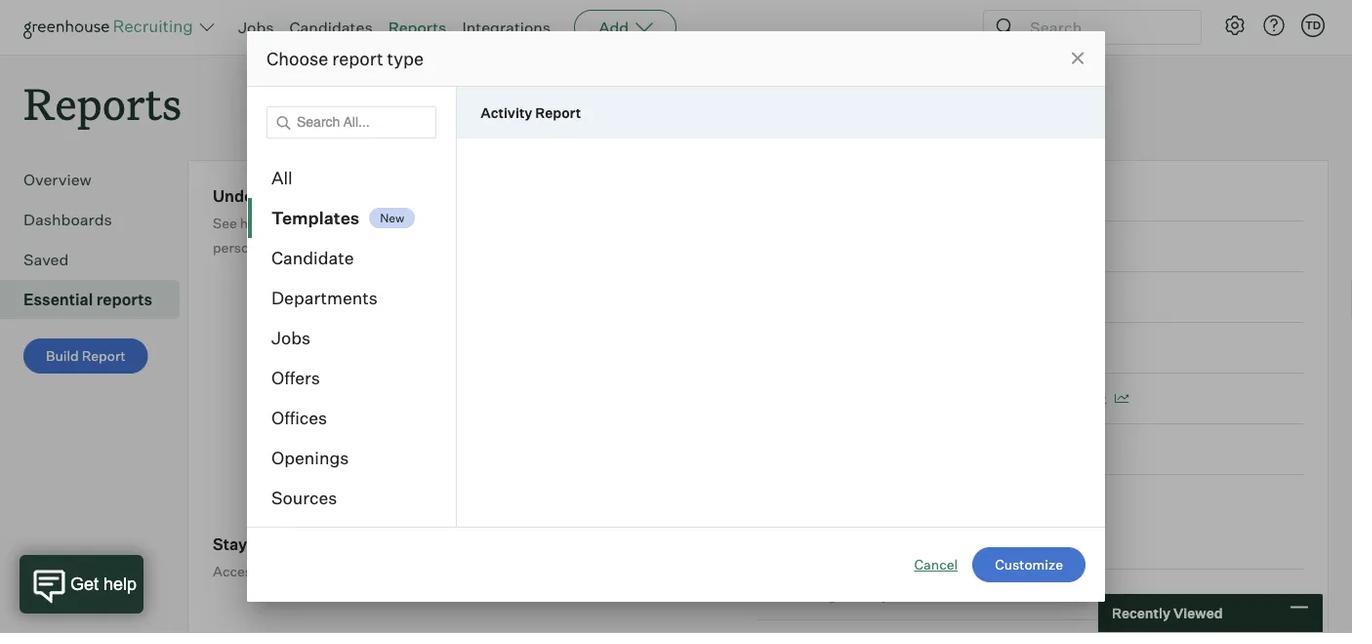 Task type: vqa. For each thing, say whether or not it's contained in the screenshot.
Average time to
no



Task type: describe. For each thing, give the bounding box(es) containing it.
essential reports
[[23, 290, 152, 310]]

build report button
[[23, 339, 148, 374]]

accomplishing
[[448, 215, 541, 232]]

greenhouse recruiting image
[[23, 16, 199, 39]]

current
[[320, 535, 378, 555]]

overview link
[[23, 168, 172, 192]]

new
[[380, 211, 405, 225]]

viewed
[[1174, 606, 1223, 623]]

choose report type dialog
[[247, 31, 1106, 603]]

all
[[272, 168, 293, 189]]

stay on top of current recruiting activity access the progress of your company's current hiring process interviewing activity
[[213, 535, 889, 604]]

current
[[465, 563, 512, 580]]

reports link
[[388, 18, 447, 37]]

top
[[273, 535, 298, 555]]

saved
[[23, 250, 69, 270]]

development
[[334, 239, 418, 256]]

choose report type
[[267, 47, 424, 69]]

integrations
[[462, 18, 551, 37]]

openings
[[272, 448, 349, 469]]

templates
[[272, 208, 360, 229]]

the
[[262, 563, 283, 580]]

report for build report
[[82, 348, 126, 365]]

choose
[[267, 47, 329, 69]]

understand goal and attainment metrics see how individuals are defining and accomplishing goals for their own personal and team development
[[213, 186, 661, 256]]

overview
[[23, 170, 92, 190]]

for
[[582, 215, 599, 232]]

defining
[[365, 215, 418, 232]]

process
[[555, 563, 606, 580]]

schedule
[[810, 390, 870, 408]]

access
[[213, 563, 259, 580]]

configure image
[[1224, 14, 1247, 37]]

1 vertical spatial attainment
[[1035, 390, 1107, 408]]

team
[[299, 239, 331, 256]]

attainment inside understand goal and attainment metrics see how individuals are defining and accomplishing goals for their own personal and team development
[[376, 186, 462, 206]]

recently viewed
[[1113, 606, 1223, 623]]

Search All... text field
[[267, 106, 437, 139]]

0 vertical spatial of
[[302, 535, 316, 555]]

dashboards link
[[23, 208, 172, 232]]

hiring
[[515, 563, 552, 580]]

0 vertical spatial reports
[[388, 18, 447, 37]]

jobs link
[[238, 18, 274, 37]]

2 vertical spatial activity
[[840, 587, 889, 604]]

report for activity report
[[536, 104, 581, 121]]

build
[[46, 348, 79, 365]]

on
[[251, 535, 270, 555]]

1 horizontal spatial and
[[344, 186, 373, 206]]

goals
[[544, 215, 579, 232]]

1 horizontal spatial goal
[[1003, 390, 1032, 408]]

candidates link
[[290, 18, 373, 37]]

icon chart image
[[1115, 394, 1130, 404]]

see
[[213, 215, 237, 232]]



Task type: locate. For each thing, give the bounding box(es) containing it.
cancel link
[[915, 556, 958, 575]]

personal
[[213, 239, 269, 256]]

dashboards
[[23, 210, 112, 230]]

td
[[1306, 19, 1322, 32]]

0 vertical spatial attainment
[[376, 186, 462, 206]]

activity up metrics
[[481, 104, 533, 121]]

jobs inside choose report type dialog
[[272, 328, 311, 349]]

add
[[599, 18, 629, 37]]

reports down the "greenhouse recruiting" "image"
[[23, 74, 182, 132]]

goal inside understand goal and attainment metrics see how individuals are defining and accomplishing goals for their own personal and team development
[[306, 186, 341, 206]]

progress
[[286, 563, 343, 580]]

understand
[[213, 186, 303, 206]]

0 vertical spatial report
[[536, 104, 581, 121]]

jobs up offers
[[272, 328, 311, 349]]

0 horizontal spatial reports
[[23, 74, 182, 132]]

0 horizontal spatial candidate
[[272, 248, 354, 269]]

1 horizontal spatial attainment
[[1035, 390, 1107, 408]]

company's
[[392, 563, 462, 580]]

1 vertical spatial jobs
[[272, 328, 311, 349]]

0 horizontal spatial report
[[82, 348, 126, 365]]

jobs
[[238, 18, 274, 37], [272, 328, 311, 349]]

and left the team
[[271, 239, 296, 256]]

0 horizontal spatial and
[[271, 239, 296, 256]]

0 vertical spatial goal
[[306, 186, 341, 206]]

interviewing
[[758, 587, 837, 604]]

1 vertical spatial of
[[346, 563, 358, 580]]

and right new
[[421, 215, 445, 232]]

time
[[758, 390, 791, 408]]

departments
[[272, 288, 378, 309]]

candidate right available
[[934, 390, 1000, 408]]

attainment up new
[[376, 186, 462, 206]]

report inside dialog
[[536, 104, 581, 121]]

0 horizontal spatial goal
[[306, 186, 341, 206]]

saved link
[[23, 248, 172, 272]]

1 horizontal spatial reports
[[388, 18, 447, 37]]

time to schedule available candidate goal attainment
[[758, 390, 1107, 408]]

1 vertical spatial and
[[421, 215, 445, 232]]

own
[[635, 215, 661, 232]]

customize
[[995, 557, 1064, 574]]

report
[[536, 104, 581, 121], [82, 348, 126, 365]]

are
[[342, 215, 362, 232]]

jobs up choose
[[238, 18, 274, 37]]

and
[[344, 186, 373, 206], [421, 215, 445, 232], [271, 239, 296, 256]]

of left your
[[346, 563, 358, 580]]

goal
[[306, 186, 341, 206], [1003, 390, 1032, 408]]

reports
[[96, 290, 152, 310]]

candidate inside choose report type dialog
[[272, 248, 354, 269]]

td button
[[1302, 14, 1325, 37]]

cancel
[[915, 557, 958, 574]]

attainment left the icon chart
[[1035, 390, 1107, 408]]

recently
[[1113, 606, 1171, 623]]

2 horizontal spatial and
[[421, 215, 445, 232]]

activity right interviewing
[[840, 587, 889, 604]]

activity up the current
[[464, 535, 524, 555]]

activity report
[[481, 104, 581, 121]]

recruiting
[[381, 535, 461, 555]]

stay
[[213, 535, 247, 555]]

candidate
[[272, 248, 354, 269], [934, 390, 1000, 408]]

of right top
[[302, 535, 316, 555]]

1 vertical spatial reports
[[23, 74, 182, 132]]

0 horizontal spatial attainment
[[376, 186, 462, 206]]

candidates
[[290, 18, 373, 37]]

1 vertical spatial goal
[[1003, 390, 1032, 408]]

1 vertical spatial report
[[82, 348, 126, 365]]

report
[[332, 47, 384, 69]]

report inside "button"
[[82, 348, 126, 365]]

build report
[[46, 348, 126, 365]]

0 horizontal spatial of
[[302, 535, 316, 555]]

2 vertical spatial and
[[271, 239, 296, 256]]

available
[[872, 390, 931, 408]]

sources
[[272, 488, 337, 509]]

reports
[[388, 18, 447, 37], [23, 74, 182, 132]]

1 horizontal spatial report
[[536, 104, 581, 121]]

activity
[[481, 104, 533, 121], [464, 535, 524, 555], [840, 587, 889, 604]]

of
[[302, 535, 316, 555], [346, 563, 358, 580]]

0 vertical spatial and
[[344, 186, 373, 206]]

offers
[[272, 368, 320, 389]]

to
[[794, 390, 807, 408]]

activity inside choose report type dialog
[[481, 104, 533, 121]]

essential
[[23, 290, 93, 310]]

0 vertical spatial candidate
[[272, 248, 354, 269]]

and up are
[[344, 186, 373, 206]]

1 vertical spatial candidate
[[934, 390, 1000, 408]]

1 vertical spatial activity
[[464, 535, 524, 555]]

integrations link
[[462, 18, 551, 37]]

offices
[[272, 408, 327, 429]]

interviewing activity link
[[758, 571, 1304, 621]]

reports up type
[[388, 18, 447, 37]]

individuals
[[270, 215, 339, 232]]

0 vertical spatial jobs
[[238, 18, 274, 37]]

customize button
[[973, 548, 1086, 583]]

add button
[[574, 10, 677, 45]]

1 horizontal spatial candidate
[[934, 390, 1000, 408]]

td button
[[1298, 10, 1329, 41]]

1 horizontal spatial of
[[346, 563, 358, 580]]

metrics
[[466, 186, 523, 206]]

candidate down the individuals
[[272, 248, 354, 269]]

attainment
[[376, 186, 462, 206], [1035, 390, 1107, 408]]

0 vertical spatial activity
[[481, 104, 533, 121]]

essential reports link
[[23, 288, 172, 312]]

users
[[272, 528, 318, 549]]

their
[[602, 215, 632, 232]]

how
[[240, 215, 267, 232]]

your
[[361, 563, 390, 580]]

Search text field
[[1026, 13, 1184, 42]]

type
[[387, 47, 424, 69]]



